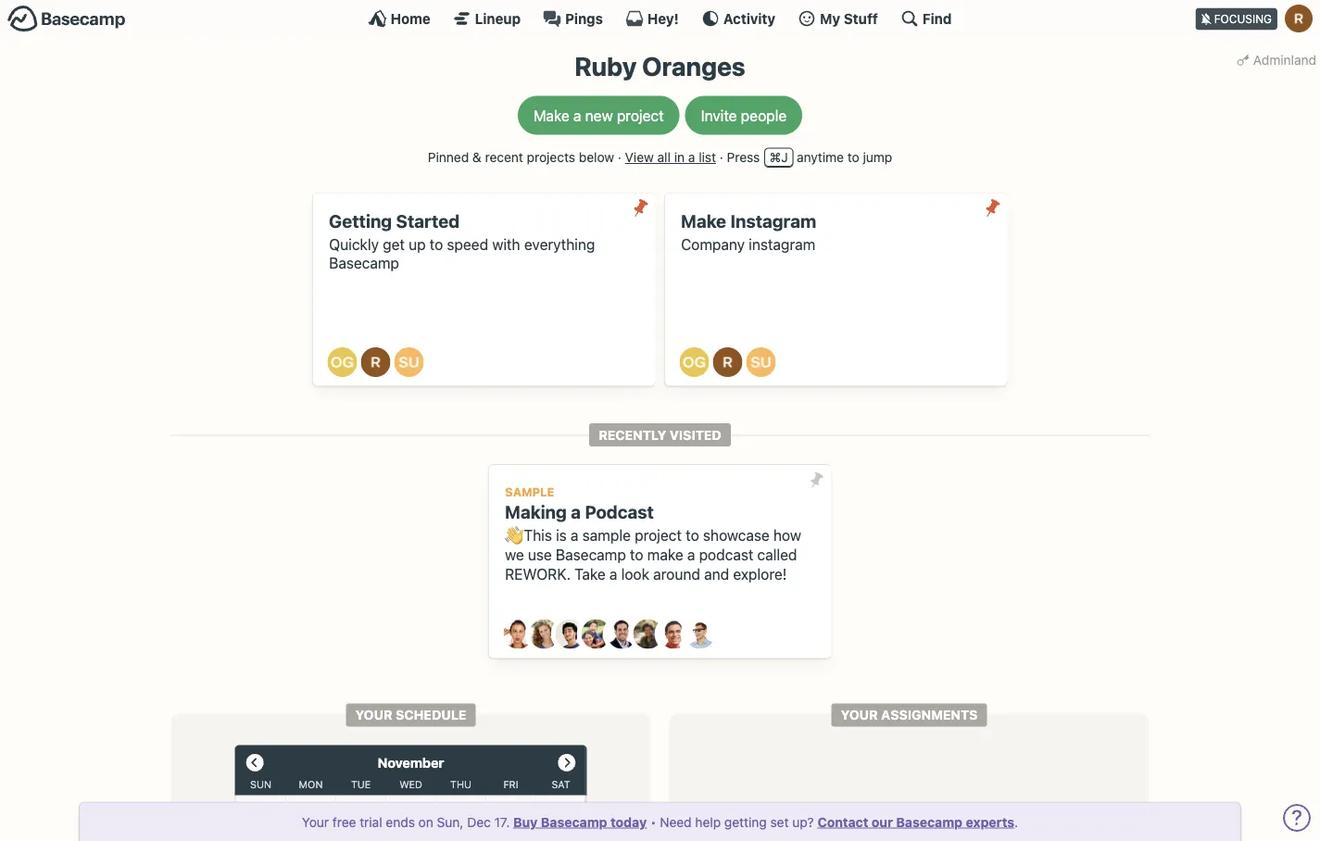 Task type: describe. For each thing, give the bounding box(es) containing it.
sample
[[505, 485, 555, 499]]

17.
[[494, 815, 510, 830]]

called
[[758, 546, 797, 564]]

your for your schedule
[[355, 708, 393, 723]]

make for a
[[534, 107, 570, 124]]

1 · from the left
[[618, 150, 622, 165]]

j
[[781, 150, 788, 165]]

pings
[[565, 10, 603, 26]]

use
[[528, 546, 552, 564]]

sun
[[250, 779, 271, 791]]

projects
[[527, 150, 576, 165]]

jump
[[863, 150, 893, 165]]

recently visited
[[599, 427, 722, 443]]

annie bryan image
[[504, 620, 533, 649]]

your schedule
[[355, 708, 467, 723]]

hey!
[[648, 10, 679, 26]]

anytime
[[797, 150, 844, 165]]

explore!
[[733, 565, 787, 583]]

tue
[[351, 779, 371, 791]]

josh fiske image
[[607, 620, 637, 649]]

rework.
[[505, 565, 571, 583]]

ends
[[386, 815, 415, 830]]

your for your assignments
[[841, 708, 878, 723]]

basecamp right the our
[[896, 815, 963, 830]]

•
[[651, 815, 657, 830]]

.
[[1015, 815, 1019, 830]]

sunny upside image
[[746, 348, 776, 377]]

lineup link
[[453, 9, 521, 28]]

project inside sample making a podcast 👋 this is a sample project to showcase how we use basecamp to make a podcast called rework. take a look around and explore!
[[635, 527, 682, 544]]

below
[[579, 150, 614, 165]]

showcase
[[703, 527, 770, 544]]

main element
[[0, 0, 1321, 36]]

this
[[524, 527, 552, 544]]

look
[[621, 565, 650, 583]]

free
[[333, 815, 356, 830]]

speed
[[447, 235, 488, 253]]

activity link
[[701, 9, 776, 28]]

pinned
[[428, 150, 469, 165]]

to up look
[[630, 546, 644, 564]]

ruby image inside focusing popup button
[[1285, 5, 1313, 32]]

a right is
[[571, 527, 579, 544]]

make instagram company instagram
[[681, 211, 817, 253]]

to up podcast
[[686, 527, 699, 544]]

quickly
[[329, 235, 379, 253]]

is
[[556, 527, 567, 544]]

ruby image
[[361, 348, 391, 377]]

take
[[575, 565, 606, 583]]

oranges
[[642, 51, 746, 82]]

steve marsh image
[[659, 620, 689, 649]]

schedule
[[396, 708, 467, 723]]

press
[[727, 150, 760, 165]]

cheryl walters image
[[530, 620, 559, 649]]

a right making
[[571, 502, 581, 523]]

sunny upside image
[[394, 348, 424, 377]]

focusing
[[1215, 13, 1272, 25]]

pinned & recent projects below · view all in a list
[[428, 150, 716, 165]]

my stuff button
[[798, 9, 878, 28]]

and
[[704, 565, 729, 583]]

need
[[660, 815, 692, 830]]

invite people link
[[685, 96, 803, 135]]

orlando gary image for make instagram
[[680, 348, 709, 377]]

0 horizontal spatial ruby image
[[713, 348, 743, 377]]

help
[[695, 815, 721, 830]]

ruby oranges
[[575, 51, 746, 82]]

how
[[774, 527, 801, 544]]

visited
[[670, 427, 722, 443]]

a left new
[[574, 107, 581, 124]]

list
[[699, 150, 716, 165]]

home link
[[368, 9, 431, 28]]

basecamp inside sample making a podcast 👋 this is a sample project to showcase how we use basecamp to make a podcast called rework. take a look around and explore!
[[556, 546, 626, 564]]

on
[[419, 815, 434, 830]]

stuff
[[844, 10, 878, 26]]

view
[[625, 150, 654, 165]]

0 horizontal spatial your
[[302, 815, 329, 830]]

· press
[[720, 150, 760, 165]]

a up around
[[687, 546, 695, 564]]

november
[[378, 755, 444, 771]]

up
[[409, 235, 426, 253]]

pings button
[[543, 9, 603, 28]]

⌘
[[770, 150, 781, 165]]



Task type: locate. For each thing, give the bounding box(es) containing it.
we
[[505, 546, 524, 564]]

find
[[923, 10, 952, 26]]

1 vertical spatial ruby image
[[713, 348, 743, 377]]

to inside getting started quickly get up to speed with everything basecamp
[[430, 235, 443, 253]]

instagram
[[749, 235, 816, 253]]

project
[[617, 107, 664, 124], [635, 527, 682, 544]]

orlando gary image left ruby icon on the top of the page
[[328, 348, 357, 377]]

contact our basecamp experts link
[[818, 815, 1015, 830]]

getting
[[725, 815, 767, 830]]

jared davis image
[[556, 620, 585, 649]]

None submit
[[626, 193, 656, 223], [978, 193, 1008, 223], [802, 465, 832, 495], [626, 193, 656, 223], [978, 193, 1008, 223], [802, 465, 832, 495]]

1 orlando gary image from the left
[[328, 348, 357, 377]]

instagram
[[731, 211, 817, 231]]

with
[[492, 235, 520, 253]]

· left view
[[618, 150, 622, 165]]

a right the "in"
[[688, 150, 695, 165]]

switch accounts image
[[7, 5, 126, 33]]

focusing button
[[1196, 0, 1321, 36]]

sample making a podcast 👋 this is a sample project to showcase how we use basecamp to make a podcast called rework. take a look around and explore!
[[505, 485, 801, 583]]

your left schedule
[[355, 708, 393, 723]]

0 vertical spatial project
[[617, 107, 664, 124]]

basecamp
[[329, 255, 399, 272], [556, 546, 626, 564], [541, 815, 608, 830], [896, 815, 963, 830]]

activity
[[724, 10, 776, 26]]

home
[[391, 10, 431, 26]]

1 horizontal spatial your
[[355, 708, 393, 723]]

in
[[674, 150, 685, 165]]

recently
[[599, 427, 667, 443]]

0 vertical spatial make
[[534, 107, 570, 124]]

make up projects
[[534, 107, 570, 124]]

&
[[473, 150, 482, 165]]

make for instagram
[[681, 211, 727, 231]]

your
[[355, 708, 393, 723], [841, 708, 878, 723], [302, 815, 329, 830]]

get
[[383, 235, 405, 253]]

to
[[848, 150, 860, 165], [430, 235, 443, 253], [686, 527, 699, 544], [630, 546, 644, 564]]

everything
[[524, 235, 595, 253]]

basecamp up take
[[556, 546, 626, 564]]

hey! button
[[625, 9, 679, 28]]

basecamp down quickly
[[329, 255, 399, 272]]

lineup
[[475, 10, 521, 26]]

a
[[574, 107, 581, 124], [688, 150, 695, 165], [571, 502, 581, 523], [571, 527, 579, 544], [687, 546, 695, 564], [610, 565, 618, 583]]

adminland link
[[1233, 46, 1321, 73]]

· right list
[[720, 150, 724, 165]]

all
[[658, 150, 671, 165]]

make up the company at right top
[[681, 211, 727, 231]]

sample
[[583, 527, 631, 544]]

ruby
[[575, 51, 637, 82]]

fri
[[504, 779, 519, 791]]

1 vertical spatial project
[[635, 527, 682, 544]]

to right up
[[430, 235, 443, 253]]

making
[[505, 502, 567, 523]]

project up make
[[635, 527, 682, 544]]

your left assignments
[[841, 708, 878, 723]]

up?
[[793, 815, 814, 830]]

make
[[647, 546, 684, 564]]

people
[[741, 107, 787, 124]]

new
[[585, 107, 613, 124]]

your left free
[[302, 815, 329, 830]]

thu
[[450, 779, 472, 791]]

recent
[[485, 150, 523, 165]]

getting started quickly get up to speed with everything basecamp
[[329, 211, 595, 272]]

trial
[[360, 815, 382, 830]]

sat
[[552, 779, 570, 791]]

0 horizontal spatial make
[[534, 107, 570, 124]]

basecamp inside getting started quickly get up to speed with everything basecamp
[[329, 255, 399, 272]]

getting
[[329, 211, 392, 231]]

make
[[534, 107, 570, 124], [681, 211, 727, 231]]

your assignments
[[841, 708, 978, 723]]

your free trial ends on sun, dec 17. buy basecamp today • need help getting set up? contact our basecamp experts .
[[302, 815, 1019, 830]]

ruby image up adminland
[[1285, 5, 1313, 32]]

basecamp down sat
[[541, 815, 608, 830]]

1 horizontal spatial make
[[681, 211, 727, 231]]

invite
[[701, 107, 737, 124]]

orlando gary image for getting started
[[328, 348, 357, 377]]

make a new project link
[[518, 96, 680, 135]]

1 vertical spatial make
[[681, 211, 727, 231]]

1 horizontal spatial ·
[[720, 150, 724, 165]]

started
[[396, 211, 460, 231]]

jennifer young image
[[582, 620, 611, 649]]

0 horizontal spatial orlando gary image
[[328, 348, 357, 377]]

2 · from the left
[[720, 150, 724, 165]]

ruby image
[[1285, 5, 1313, 32], [713, 348, 743, 377]]

dec
[[467, 815, 491, 830]]

wed
[[400, 779, 422, 791]]

make a new project
[[534, 107, 664, 124]]

sun,
[[437, 815, 464, 830]]

orlando gary image left sunny upside image
[[680, 348, 709, 377]]

around
[[653, 565, 701, 583]]

⌘ j anytime to jump
[[770, 150, 893, 165]]

0 horizontal spatial ·
[[618, 150, 622, 165]]

project right new
[[617, 107, 664, 124]]

a left look
[[610, 565, 618, 583]]

nicole katz image
[[633, 620, 663, 649]]

adminland
[[1254, 52, 1317, 67]]

contact
[[818, 815, 869, 830]]

view all in a list link
[[625, 150, 716, 165]]

mon
[[299, 779, 323, 791]]

1 horizontal spatial ruby image
[[1285, 5, 1313, 32]]

👋
[[505, 527, 520, 544]]

podcast
[[699, 546, 754, 564]]

0 vertical spatial ruby image
[[1285, 5, 1313, 32]]

victor cooper image
[[685, 620, 715, 649]]

my
[[820, 10, 841, 26]]

buy
[[513, 815, 538, 830]]

assignments
[[881, 708, 978, 723]]

1 horizontal spatial orlando gary image
[[680, 348, 709, 377]]

experts
[[966, 815, 1015, 830]]

2 orlando gary image from the left
[[680, 348, 709, 377]]

to left jump
[[848, 150, 860, 165]]

orlando gary image
[[328, 348, 357, 377], [680, 348, 709, 377]]

company
[[681, 235, 745, 253]]

ruby image left sunny upside image
[[713, 348, 743, 377]]

make inside make instagram company instagram
[[681, 211, 727, 231]]

set
[[771, 815, 789, 830]]

invite people
[[701, 107, 787, 124]]

2 horizontal spatial your
[[841, 708, 878, 723]]

my stuff
[[820, 10, 878, 26]]



Task type: vqa. For each thing, say whether or not it's contained in the screenshot.
Pick a category (optional) button
no



